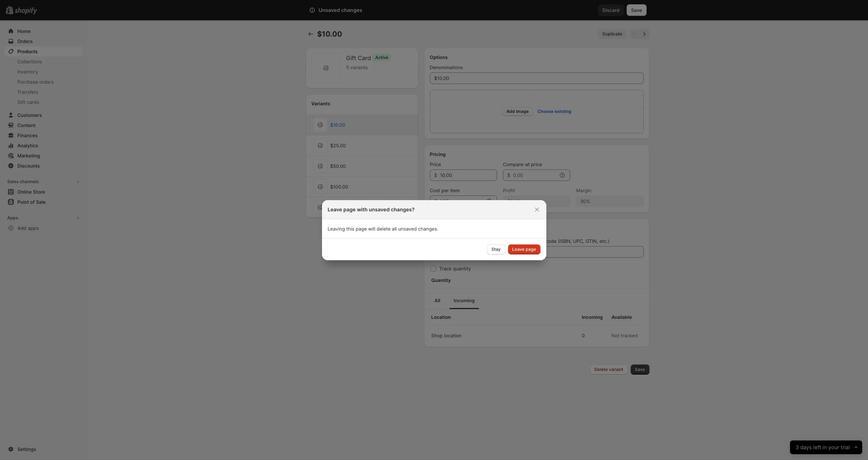 Task type: vqa. For each thing, say whether or not it's contained in the screenshot.
Add a custom domain group
no



Task type: locate. For each thing, give the bounding box(es) containing it.
add left apps
[[17, 225, 27, 231]]

inventory
[[17, 69, 38, 75], [430, 225, 452, 231]]

delete variant button
[[590, 365, 628, 375]]

discard button
[[599, 4, 624, 16]]

save button right variant in the right of the page
[[631, 365, 650, 375]]

sku (stock keeping unit)
[[430, 238, 487, 244]]

unsaved
[[319, 7, 340, 13]]

search button
[[329, 4, 539, 16]]

add for add apps
[[17, 225, 27, 231]]

add
[[507, 109, 515, 114], [17, 225, 27, 231]]

leaving
[[328, 226, 345, 232]]

gift cards link
[[4, 97, 83, 107]]

$100.00 link
[[306, 177, 419, 197]]

1 vertical spatial add
[[17, 225, 27, 231]]

0 vertical spatial incoming
[[454, 298, 475, 303]]

0 vertical spatial unsaved
[[369, 206, 390, 212]]

upc,
[[573, 238, 585, 244]]

1 horizontal spatial leave
[[513, 246, 525, 252]]

options
[[430, 54, 448, 60]]

2 vertical spatial page
[[526, 246, 536, 252]]

1 horizontal spatial page
[[356, 226, 367, 232]]

unsaved changes
[[319, 7, 362, 13]]

page
[[344, 206, 356, 212], [356, 226, 367, 232], [526, 246, 536, 252]]

0 horizontal spatial add
[[17, 225, 27, 231]]

settings
[[17, 446, 36, 452]]

leave for leave page with unsaved changes?
[[328, 206, 342, 212]]

etc.)
[[600, 238, 610, 244]]

1 horizontal spatial add
[[507, 109, 515, 114]]

add apps
[[17, 225, 39, 231]]

$75.00 link
[[306, 197, 419, 218]]

1 vertical spatial leave
[[513, 246, 525, 252]]

apps
[[7, 215, 18, 221]]

1 horizontal spatial incoming
[[582, 314, 603, 320]]

save button for discard
[[627, 4, 647, 16]]

gift up 5
[[346, 54, 356, 62]]

save
[[632, 7, 643, 13], [635, 367, 645, 372]]

save right variant in the right of the page
[[635, 367, 645, 372]]

quantity
[[453, 266, 471, 272]]

$50.00
[[330, 163, 346, 169]]

inventory up sku
[[430, 225, 452, 231]]

0 vertical spatial inventory
[[17, 69, 38, 75]]

leave page
[[513, 246, 536, 252]]

delete
[[595, 367, 608, 372]]

inventory link
[[4, 67, 83, 77]]

1 horizontal spatial inventory
[[430, 225, 452, 231]]

quantity
[[432, 277, 451, 283]]

0 vertical spatial page
[[344, 206, 356, 212]]

leave up 'leaving'
[[328, 206, 342, 212]]

page for leave page with unsaved changes?
[[344, 206, 356, 212]]

not tracked
[[612, 333, 638, 339]]

save button
[[627, 4, 647, 16], [631, 365, 650, 375]]

changes.
[[418, 226, 439, 232]]

delete
[[377, 226, 391, 232]]

0 horizontal spatial inventory
[[17, 69, 38, 75]]

shopify image
[[15, 8, 37, 15]]

$25.00
[[330, 143, 346, 148]]

save for delete variant
[[635, 367, 645, 372]]

page left will
[[356, 226, 367, 232]]

add left image
[[507, 109, 515, 114]]

leave right stay
[[513, 246, 525, 252]]

choose
[[538, 109, 554, 114]]

add inside button
[[17, 225, 27, 231]]

not
[[612, 333, 620, 339]]

save button for delete variant
[[631, 365, 650, 375]]

$10.00 up the $25.00
[[330, 122, 345, 128]]

incoming
[[454, 298, 475, 303], [582, 314, 603, 320]]

tab list
[[427, 291, 647, 309]]

$10.00 down unsaved
[[317, 30, 342, 38]]

inventory up purchase at the top left of page
[[17, 69, 38, 75]]

page inside leave page "button"
[[526, 246, 536, 252]]

save button right discard "button"
[[627, 4, 647, 16]]

apps
[[28, 225, 39, 231]]

active
[[376, 55, 389, 60]]

2 horizontal spatial page
[[526, 246, 536, 252]]

gtin,
[[586, 238, 599, 244]]

leave inside leave page "button"
[[513, 246, 525, 252]]

0 vertical spatial gift
[[346, 54, 356, 62]]

1 vertical spatial save button
[[631, 365, 650, 375]]

orders
[[39, 79, 54, 85]]

0 vertical spatial save
[[632, 7, 643, 13]]

unsaved
[[369, 206, 390, 212], [398, 226, 417, 232]]

0 vertical spatial leave
[[328, 206, 342, 212]]

compare-at price
[[503, 161, 543, 167]]

channels
[[20, 179, 39, 184]]

barcode
[[538, 238, 557, 244]]

leaving this page will delete all unsaved changes.
[[328, 226, 439, 232]]

track quantity
[[440, 266, 471, 272]]

changes
[[341, 7, 362, 13]]

gift inside gift cards link
[[17, 99, 26, 105]]

0 horizontal spatial page
[[344, 206, 356, 212]]

gift
[[346, 54, 356, 62], [17, 99, 26, 105]]

tab list containing all
[[427, 291, 647, 309]]

leave page button
[[508, 244, 541, 254]]

per
[[442, 188, 449, 193]]

collections link
[[4, 56, 83, 67]]

incoming left available
[[582, 314, 603, 320]]

0 horizontal spatial gift
[[17, 99, 26, 105]]

save right discard "button"
[[632, 7, 643, 13]]

save for discard
[[632, 7, 643, 13]]

unsaved right all at the left of the page
[[398, 226, 417, 232]]

sales channels
[[7, 179, 39, 184]]

sku
[[430, 238, 440, 244]]

unsaved right with
[[369, 206, 390, 212]]

0 horizontal spatial leave
[[328, 206, 342, 212]]

transfers link
[[4, 87, 83, 97]]

gift left cards in the top of the page
[[17, 99, 26, 105]]

0 vertical spatial add
[[507, 109, 515, 114]]

item
[[451, 188, 460, 193]]

1 vertical spatial $10.00
[[330, 122, 345, 128]]

1 horizontal spatial gift
[[346, 54, 356, 62]]

$25.00 link
[[306, 135, 419, 156]]

track
[[440, 266, 452, 272]]

0 vertical spatial save button
[[627, 4, 647, 16]]

changes?
[[391, 206, 415, 212]]

leave page with unsaved changes? dialog
[[0, 200, 869, 260]]

incoming right all button at the bottom
[[454, 298, 475, 303]]

0 horizontal spatial unsaved
[[369, 206, 390, 212]]

leave
[[328, 206, 342, 212], [513, 246, 525, 252]]

1 vertical spatial unsaved
[[398, 226, 417, 232]]

1 vertical spatial gift
[[17, 99, 26, 105]]

page right stay
[[526, 246, 536, 252]]

image
[[516, 109, 529, 114]]

add for add image
[[507, 109, 515, 114]]

cards
[[27, 99, 39, 105]]

tracked
[[621, 333, 638, 339]]

discounts link
[[4, 161, 83, 171]]

barcode (isbn, upc, gtin, etc.)
[[538, 238, 610, 244]]

1 vertical spatial inventory
[[430, 225, 452, 231]]

0 horizontal spatial incoming
[[454, 298, 475, 303]]

1 vertical spatial save
[[635, 367, 645, 372]]

search
[[341, 7, 357, 13]]

page left with
[[344, 206, 356, 212]]



Task type: describe. For each thing, give the bounding box(es) containing it.
sales
[[7, 179, 19, 184]]

profit
[[503, 188, 515, 193]]

purchase
[[17, 79, 38, 85]]

$75.00
[[330, 205, 346, 210]]

leave for leave page
[[513, 246, 525, 252]]

unit)
[[476, 238, 487, 244]]

all button
[[427, 292, 448, 309]]

gift for gift card
[[346, 54, 356, 62]]

page for leave page
[[526, 246, 536, 252]]

apps button
[[4, 213, 83, 223]]

5 variants
[[346, 64, 368, 70]]

discard
[[603, 7, 620, 13]]

pricing
[[430, 151, 446, 157]]

this
[[346, 226, 355, 232]]

incoming inside button
[[454, 298, 475, 303]]

stay
[[492, 246, 501, 252]]

discounts
[[17, 163, 40, 169]]

settings link
[[4, 444, 83, 454]]

choose existing
[[538, 109, 572, 114]]

location
[[432, 314, 451, 320]]

all
[[435, 298, 441, 303]]

location
[[444, 333, 462, 339]]

variants
[[312, 101, 330, 106]]

stay button
[[487, 244, 505, 254]]

gift card
[[346, 54, 371, 62]]

purchase orders link
[[4, 77, 83, 87]]

price
[[430, 161, 441, 167]]

with
[[357, 206, 368, 212]]

duplicate link
[[599, 29, 627, 39]]

transfers
[[17, 89, 38, 95]]

home
[[17, 28, 31, 34]]

1 vertical spatial page
[[356, 226, 367, 232]]

incoming button
[[448, 292, 481, 309]]

add image
[[507, 109, 529, 114]]

gift cards
[[17, 99, 39, 105]]

denominations
[[430, 64, 463, 70]]

compare-
[[503, 161, 526, 167]]

will
[[368, 226, 376, 232]]

card
[[358, 54, 371, 62]]

products
[[17, 49, 38, 54]]

(isbn,
[[558, 238, 572, 244]]

all
[[392, 226, 397, 232]]

keeping
[[457, 238, 475, 244]]

$100.00
[[330, 184, 348, 190]]

products link
[[4, 46, 83, 56]]

5
[[346, 64, 349, 70]]

sales channels button
[[4, 177, 83, 187]]

existing
[[555, 109, 572, 114]]

cost per item
[[430, 188, 460, 193]]

shop location
[[432, 333, 462, 339]]

choose existing button
[[538, 109, 572, 114]]

delete variant
[[595, 367, 624, 372]]

home link
[[4, 26, 83, 36]]

variants
[[351, 64, 368, 70]]

0 vertical spatial $10.00
[[317, 30, 342, 38]]

collections
[[17, 59, 42, 64]]

variant
[[609, 367, 624, 372]]

margin
[[577, 188, 592, 193]]

(stock
[[441, 238, 455, 244]]

add apps button
[[4, 223, 83, 233]]

purchase orders
[[17, 79, 54, 85]]

at
[[526, 161, 530, 167]]

1 horizontal spatial unsaved
[[398, 226, 417, 232]]

1 vertical spatial incoming
[[582, 314, 603, 320]]

gift for gift cards
[[17, 99, 26, 105]]

leave page with unsaved changes?
[[328, 206, 415, 212]]



